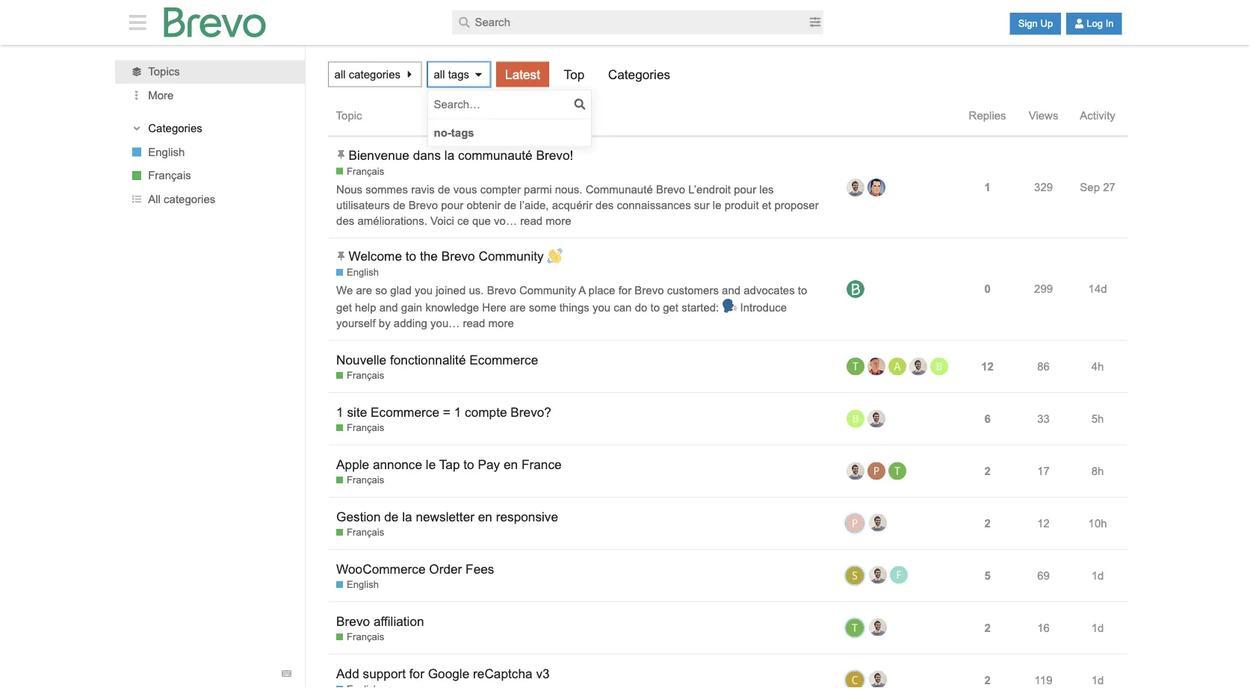 Task type: describe. For each thing, give the bounding box(es) containing it.
ahudavert - frequent poster image for add support for google recaptcha v3
[[869, 671, 887, 688]]

gestion de la newsletter en responsive
[[336, 510, 558, 524]]

sur
[[694, 199, 710, 211]]

8h
[[1092, 465, 1104, 477]]

site
[[347, 405, 367, 419]]

pay
[[478, 457, 500, 471]]

latest
[[505, 67, 540, 81]]

12 inside 12 button
[[981, 360, 994, 373]]

aphrodizlove - frequent poster image
[[889, 358, 906, 376]]

customers
[[667, 284, 719, 297]]

sep 27
[[1080, 181, 1116, 194]]

français for gestion
[[347, 527, 384, 538]]

français link for apple
[[336, 473, 384, 487]]

thierry - most recent poster image
[[889, 462, 906, 480]]

français for 1
[[347, 422, 384, 433]]

1 horizontal spatial and
[[722, 284, 741, 297]]

l'endroit
[[688, 183, 731, 196]]

tags
[[448, 68, 469, 80]]

brexor - most recent poster image
[[930, 358, 948, 376]]

de up vo…
[[504, 199, 516, 211]]

here
[[482, 301, 506, 314]]

categories for all categories
[[349, 68, 401, 80]]

bienvenue
[[349, 148, 409, 162]]

fees
[[466, 562, 494, 576]]

la for newsletter
[[402, 510, 412, 524]]

Search… search field
[[434, 93, 571, 116]]

by
[[379, 317, 391, 329]]

ahudavert - frequent poster image
[[869, 566, 887, 584]]

welcome to the brevo community
[[349, 249, 547, 264]]

we
[[336, 284, 353, 297]]

1 vertical spatial and
[[379, 301, 398, 314]]

brevo community image
[[164, 7, 266, 37]]

ahudavert - frequent poster image right aphrodizlove - frequent poster icon
[[909, 358, 927, 376]]

newsletter
[[416, 510, 474, 524]]

activity button
[[1072, 95, 1128, 136]]

nouvelle fonctionnalité ecommerce link
[[336, 341, 538, 378]]

français link for brevo
[[336, 630, 384, 644]]

joined
[[436, 284, 466, 297]]

6 button
[[981, 402, 994, 436]]

capricorn - original poster, most recent poster image
[[845, 671, 865, 688]]

fibo - frequent poster image
[[890, 566, 908, 584]]

2 for responsive
[[984, 517, 991, 530]]

search image
[[574, 99, 585, 110]]

things
[[559, 301, 589, 314]]

woocommerce order fees
[[336, 562, 494, 576]]

activity
[[1080, 109, 1116, 121]]

thierry - original poster image
[[847, 358, 865, 376]]

place
[[589, 284, 615, 297]]

ahudavert - most recent poster image
[[868, 410, 886, 428]]

keyboard shortcuts image
[[282, 669, 291, 679]]

2 1d link from the top
[[1088, 611, 1108, 645]]

all categories
[[334, 68, 401, 80]]

log
[[1087, 18, 1103, 29]]

connaissances
[[617, 199, 691, 211]]

compter
[[480, 183, 521, 196]]

apple annonce le tap to pay en france
[[336, 457, 562, 471]]

la for communauté
[[445, 148, 455, 162]]

1d for fees
[[1092, 569, 1104, 582]]

categories inside categories dropdown button
[[148, 122, 202, 135]]

brevo up connaissances
[[656, 183, 685, 196]]

views button
[[1016, 95, 1072, 136]]

=
[[443, 405, 450, 419]]

14d link
[[1085, 272, 1111, 306]]

brevo affiliation link
[[336, 603, 424, 640]]

apple
[[336, 457, 369, 471]]

peggy9 - original poster, most recent poster image
[[845, 514, 865, 533]]

8h link
[[1088, 454, 1108, 488]]

woocommerce
[[336, 562, 426, 576]]

all categories link
[[115, 188, 305, 211]]

add support for google recaptcha v3
[[336, 666, 550, 681]]

329
[[1034, 181, 1053, 194]]

0 button
[[981, 272, 994, 306]]

acquérir
[[552, 199, 592, 211]]

1 horizontal spatial pour
[[734, 183, 756, 196]]

support
[[363, 666, 406, 681]]

replies
[[969, 109, 1006, 121]]

obtenir
[[467, 199, 501, 211]]

to right "do"
[[650, 301, 660, 314]]

all categories
[[148, 193, 215, 205]]

ahudavert - original poster image
[[847, 179, 865, 197]]

0 vertical spatial community
[[479, 249, 544, 264]]

1d for for
[[1092, 674, 1104, 686]]

thierry - original poster, most recent poster image
[[845, 618, 865, 638]]

more
[[148, 89, 174, 101]]

brevo up here
[[487, 284, 516, 297]]

topics link
[[115, 60, 305, 84]]

1 button
[[981, 171, 994, 204]]

1 vertical spatial read
[[463, 317, 485, 329]]

119
[[1035, 674, 1053, 686]]

1 for 1 site ecommerce = 1 compte brevo?
[[336, 405, 343, 419]]

2 get from the left
[[663, 301, 679, 314]]

welcome to the brevo community link
[[349, 238, 562, 275]]

3 2 button from the top
[[981, 611, 994, 645]]

main content containing latest
[[115, 45, 1135, 688]]

up
[[1041, 18, 1053, 29]]

peggy - frequent poster image
[[868, 462, 886, 480]]

que
[[472, 215, 491, 227]]

communauté
[[458, 148, 533, 162]]

a
[[579, 284, 585, 297]]

us.
[[469, 284, 484, 297]]

français link up nous
[[336, 164, 384, 178]]

français for apple
[[347, 475, 384, 486]]

2 1d from the top
[[1092, 622, 1104, 634]]

glad
[[390, 284, 412, 297]]

ce
[[457, 215, 469, 227]]

1 vertical spatial for
[[409, 666, 424, 681]]

bienvenue dans la communauté brevo! link
[[349, 137, 573, 174]]

system - original poster, most recent poster image
[[847, 280, 865, 298]]

français link for nouvelle
[[336, 369, 384, 382]]

5
[[984, 569, 991, 582]]

topics
[[148, 65, 180, 78]]

0 vertical spatial english
[[148, 146, 185, 158]]

brexor - original poster image
[[847, 410, 865, 428]]

recaptcha
[[473, 666, 532, 681]]

can
[[614, 301, 632, 314]]

nous
[[336, 183, 362, 196]]

5h link
[[1088, 401, 1108, 436]]

0 horizontal spatial read more
[[463, 317, 514, 329]]

français up all categories
[[148, 169, 191, 182]]

top link
[[555, 62, 594, 87]]

6
[[984, 413, 991, 425]]

brevo affiliation
[[336, 614, 424, 628]]

parmi
[[524, 183, 552, 196]]

this topic is pinned for you; it will display at the top of its category image for bienvenue
[[336, 150, 346, 160]]

posters element
[[843, 95, 960, 136]]

1 horizontal spatial you
[[593, 301, 611, 314]]

brevo right the at top
[[441, 249, 475, 264]]

help
[[355, 301, 376, 314]]

you…
[[430, 317, 460, 329]]

ecommerce for fonctionnalité
[[469, 353, 538, 367]]

speaking_head image
[[722, 299, 737, 314]]

brevo down ravis
[[409, 199, 438, 211]]

les
[[759, 183, 774, 196]]

angle down image
[[132, 124, 141, 134]]

0 horizontal spatial pour
[[441, 199, 463, 211]]

17
[[1037, 465, 1050, 477]]

this topic is pinned for you; it will display at the top of its category image for welcome
[[336, 251, 346, 261]]

nouvelle
[[336, 353, 386, 367]]

all for all tags
[[434, 68, 445, 80]]

english link for 0
[[336, 266, 379, 279]]

sep
[[1080, 181, 1100, 194]]

1d link for for
[[1088, 663, 1108, 688]]

en inside "link"
[[504, 457, 518, 471]]

69
[[1037, 569, 1050, 582]]

log in
[[1087, 18, 1114, 29]]

1 get from the left
[[336, 301, 352, 314]]

appcrazee - most recent poster image
[[868, 179, 886, 197]]



Task type: vqa. For each thing, say whether or not it's contained in the screenshot.


Task type: locate. For each thing, give the bounding box(es) containing it.
ecommerce left =
[[371, 405, 439, 419]]

14d
[[1088, 283, 1107, 295]]

1 horizontal spatial categories
[[608, 67, 670, 81]]

0 horizontal spatial le
[[426, 457, 436, 471]]

are up help
[[356, 284, 372, 297]]

categories down search text field in the top of the page
[[608, 67, 670, 81]]

0 horizontal spatial you
[[415, 284, 433, 297]]

english link down categories dropdown button
[[115, 140, 305, 164]]

français down nouvelle
[[347, 370, 384, 381]]

sign up button
[[1010, 13, 1061, 35]]

1 1d from the top
[[1092, 569, 1104, 582]]

299
[[1034, 283, 1053, 295]]

0 vertical spatial read more
[[520, 215, 571, 227]]

ahudavert - frequent poster image right the peggy9 - original poster, most recent poster image
[[869, 514, 887, 532]]

phil40250 - frequent poster image
[[868, 358, 886, 376]]

français link
[[115, 164, 305, 188], [336, 164, 384, 178], [336, 369, 384, 382], [336, 421, 384, 435], [336, 473, 384, 487], [336, 526, 384, 539], [336, 630, 384, 644]]

français down "bienvenue"
[[347, 165, 384, 177]]

le left tap at the bottom left
[[426, 457, 436, 471]]

1 vertical spatial 1d link
[[1088, 611, 1108, 645]]

all up topic
[[334, 68, 346, 80]]

categories for all categories
[[164, 193, 215, 205]]

la right dans
[[445, 148, 455, 162]]

la left newsletter
[[402, 510, 412, 524]]

la
[[445, 148, 455, 162], [402, 510, 412, 524]]

3 2 from the top
[[984, 622, 991, 634]]

0 horizontal spatial categories
[[148, 122, 202, 135]]

english down welcome at top left
[[347, 267, 379, 278]]

le right sur
[[713, 199, 721, 211]]

english link down woocommerce
[[336, 578, 379, 592]]

1 all from the left
[[334, 68, 346, 80]]

2 button
[[981, 454, 994, 488], [981, 507, 994, 540], [981, 611, 994, 645], [981, 664, 994, 688]]

0 vertical spatial are
[[356, 284, 372, 297]]

this topic is pinned for you; it will display at the top of its category image left welcome at top left
[[336, 251, 346, 261]]

de right gestion
[[384, 510, 399, 524]]

0 vertical spatial for
[[618, 284, 632, 297]]

1 horizontal spatial en
[[504, 457, 518, 471]]

1 left site
[[336, 405, 343, 419]]

1 vertical spatial pour
[[441, 199, 463, 211]]

2 vertical spatial 1d
[[1092, 674, 1104, 686]]

1 horizontal spatial get
[[663, 301, 679, 314]]

1 right =
[[454, 405, 461, 419]]

ellipsis v image
[[129, 90, 144, 100]]

1 horizontal spatial la
[[445, 148, 455, 162]]

0
[[984, 283, 991, 295]]

2 this topic is pinned for you; it will display at the top of its category image from the top
[[336, 251, 346, 261]]

ecommerce down here
[[469, 353, 538, 367]]

2 2 button from the top
[[981, 507, 994, 540]]

1 vertical spatial read more
[[463, 317, 514, 329]]

1 horizontal spatial des
[[596, 199, 614, 211]]

2 button for responsive
[[981, 507, 994, 540]]

user image
[[1075, 19, 1084, 28]]

1 for 1
[[984, 181, 991, 194]]

shakesmcquakes - original poster, most recent poster image
[[845, 566, 865, 586]]

français down brevo affiliation
[[347, 631, 384, 643]]

brevo inside brevo affiliation link
[[336, 614, 370, 628]]

1 horizontal spatial 1
[[454, 405, 461, 419]]

1 vertical spatial categories
[[164, 193, 215, 205]]

2 button for v3
[[981, 664, 994, 688]]

you up gain
[[415, 284, 433, 297]]

12 down 17
[[1037, 517, 1050, 530]]

read more down l'aide,
[[520, 215, 571, 227]]

1 vertical spatial des
[[336, 215, 354, 227]]

get
[[336, 301, 352, 314], [663, 301, 679, 314]]

0 horizontal spatial and
[[379, 301, 398, 314]]

en right newsletter
[[478, 510, 492, 524]]

0 vertical spatial you
[[415, 284, 433, 297]]

france
[[522, 457, 562, 471]]

1 horizontal spatial ecommerce
[[469, 353, 538, 367]]

1 horizontal spatial are
[[510, 301, 526, 314]]

1d
[[1092, 569, 1104, 582], [1092, 622, 1104, 634], [1092, 674, 1104, 686]]

0 vertical spatial ecommerce
[[469, 353, 538, 367]]

ravis
[[411, 183, 435, 196]]

0 horizontal spatial get
[[336, 301, 352, 314]]

français link down brevo affiliation
[[336, 630, 384, 644]]

topic
[[336, 109, 362, 121]]

categories
[[608, 67, 670, 81], [148, 122, 202, 135]]

tap
[[439, 457, 460, 471]]

1 horizontal spatial categories
[[349, 68, 401, 80]]

all left the tags
[[434, 68, 445, 80]]

vo…
[[494, 215, 517, 227]]

to right advocates
[[798, 284, 807, 297]]

replies button
[[960, 95, 1016, 136]]

brevo
[[656, 183, 685, 196], [409, 199, 438, 211], [441, 249, 475, 264], [487, 284, 516, 297], [635, 284, 664, 297], [336, 614, 370, 628]]

1d link down 10h link
[[1088, 558, 1108, 593]]

1 vertical spatial this topic is pinned for you; it will display at the top of its category image
[[336, 251, 346, 261]]

français link for 1
[[336, 421, 384, 435]]

0 vertical spatial and
[[722, 284, 741, 297]]

0 horizontal spatial 12
[[981, 360, 994, 373]]

0 vertical spatial en
[[504, 457, 518, 471]]

community inside the we are so glad you joined us.   brevo community a place for brevo customers and advocates to get help and gain knowledge   here are some things you can do to get started:
[[519, 284, 576, 297]]

5h
[[1092, 413, 1104, 425]]

4 2 button from the top
[[981, 664, 994, 688]]

1 vertical spatial categories
[[148, 122, 202, 135]]

brevo!
[[536, 148, 573, 162]]

33
[[1037, 413, 1050, 425]]

1
[[984, 181, 991, 194], [336, 405, 343, 419], [454, 405, 461, 419]]

ahudavert - frequent poster image right 'thierry - original poster, most recent poster' icon
[[869, 618, 887, 636]]

introduce yourself by adding you…
[[336, 301, 787, 329]]

2 all from the left
[[434, 68, 445, 80]]

0 horizontal spatial la
[[402, 510, 412, 524]]

all tags
[[434, 68, 469, 80]]

nouvelle fonctionnalité ecommerce
[[336, 353, 538, 367]]

pour up voici
[[441, 199, 463, 211]]

vous
[[453, 183, 477, 196]]

1d link right 119
[[1088, 663, 1108, 688]]

1 vertical spatial more
[[488, 317, 514, 329]]

english link up 'we'
[[336, 266, 379, 279]]

categories down more at the top of page
[[148, 122, 202, 135]]

0 vertical spatial 1d link
[[1088, 558, 1108, 593]]

2 2 from the top
[[984, 517, 991, 530]]

0 vertical spatial english link
[[115, 140, 305, 164]]

v3
[[536, 666, 550, 681]]

2 vertical spatial 1d link
[[1088, 663, 1108, 688]]

10h
[[1088, 517, 1107, 530]]

annonce
[[373, 457, 422, 471]]

pour up produit
[[734, 183, 756, 196]]

categories up topic
[[349, 68, 401, 80]]

1 horizontal spatial read
[[520, 215, 543, 227]]

0 vertical spatial 12
[[981, 360, 994, 373]]

1d link for fees
[[1088, 558, 1108, 593]]

de up améliorations.
[[393, 199, 406, 211]]

more down the acquérir
[[546, 215, 571, 227]]

1 this topic is pinned for you; it will display at the top of its category image from the top
[[336, 150, 346, 160]]

and up speaking_head icon
[[722, 284, 741, 297]]

2 down 6 button
[[984, 465, 991, 477]]

1d link right 16
[[1088, 611, 1108, 645]]

0 vertical spatial categories
[[608, 67, 670, 81]]

get down 'we'
[[336, 301, 352, 314]]

1 site ecommerce = 1 compte brevo? link
[[336, 394, 551, 430]]

voici
[[430, 215, 454, 227]]

1 vertical spatial english link
[[336, 266, 379, 279]]

for up 'can'
[[618, 284, 632, 297]]

search image
[[459, 17, 470, 28]]

27
[[1103, 181, 1116, 194]]

add support for google recaptcha v3 link
[[336, 655, 550, 688]]

this topic is pinned for you; it will display at the top of its category image up nous
[[336, 150, 346, 160]]

des down utilisateurs
[[336, 215, 354, 227]]

0 horizontal spatial 1
[[336, 405, 343, 419]]

2 button down 6 button
[[981, 454, 994, 488]]

12 button
[[978, 350, 998, 383]]

hide sidebar image
[[125, 13, 151, 32]]

0 vertical spatial la
[[445, 148, 455, 162]]

responsive
[[496, 510, 558, 524]]

0 vertical spatial pour
[[734, 183, 756, 196]]

2 down 5 button
[[984, 622, 991, 634]]

0 horizontal spatial are
[[356, 284, 372, 297]]

affiliation
[[374, 614, 424, 628]]

english down woocommerce
[[347, 579, 379, 590]]

sep 27 link
[[1076, 170, 1119, 205]]

english up all
[[148, 146, 185, 158]]

add
[[336, 666, 359, 681]]

1 vertical spatial ecommerce
[[371, 405, 439, 419]]

3 1d link from the top
[[1088, 663, 1108, 688]]

to right tap at the bottom left
[[464, 457, 474, 471]]

read
[[520, 215, 543, 227], [463, 317, 485, 329]]

radio item
[[428, 119, 591, 146]]

0 horizontal spatial ecommerce
[[371, 405, 439, 419]]

1 horizontal spatial more
[[546, 215, 571, 227]]

1 2 from the top
[[984, 465, 991, 477]]

categories right all
[[164, 193, 215, 205]]

to
[[406, 249, 416, 264], [798, 284, 807, 297], [650, 301, 660, 314], [464, 457, 474, 471]]

1 site ecommerce = 1 compte brevo?
[[336, 405, 551, 419]]

adding
[[394, 317, 427, 329]]

this topic is pinned for you; it will display at the top of its category image
[[336, 150, 346, 160], [336, 251, 346, 261]]

1 1d link from the top
[[1088, 558, 1108, 593]]

2 up 5
[[984, 517, 991, 530]]

1 vertical spatial 1d
[[1092, 622, 1104, 634]]

started:
[[682, 301, 719, 314]]

sommes
[[366, 183, 408, 196]]

2 vertical spatial english
[[347, 579, 379, 590]]

Search text field
[[452, 10, 807, 34]]

0 horizontal spatial des
[[336, 215, 354, 227]]

2 for v3
[[984, 674, 991, 686]]

français link up all categories
[[115, 164, 305, 188]]

0 vertical spatial more
[[546, 215, 571, 227]]

0 horizontal spatial categories
[[164, 193, 215, 205]]

1 vertical spatial la
[[402, 510, 412, 524]]

do
[[635, 301, 647, 314]]

ahudavert - frequent poster image
[[909, 358, 927, 376], [869, 514, 887, 532], [869, 618, 887, 636], [869, 671, 887, 688]]

proposer
[[774, 199, 819, 211]]

0 horizontal spatial en
[[478, 510, 492, 524]]

4 2 from the top
[[984, 674, 991, 686]]

2 vertical spatial english link
[[336, 578, 379, 592]]

read more down here
[[463, 317, 514, 329]]

and up by
[[379, 301, 398, 314]]

main content
[[115, 45, 1135, 688]]

français link down gestion
[[336, 526, 384, 539]]

community up some
[[519, 284, 576, 297]]

english link for 5
[[336, 578, 379, 592]]

for
[[618, 284, 632, 297], [409, 666, 424, 681]]

categories inside categories link
[[608, 67, 670, 81]]

knowledge
[[425, 301, 479, 314]]

for left google on the bottom
[[409, 666, 424, 681]]

we are so glad you joined us.   brevo community a place for brevo customers and advocates to get help and gain knowledge   here are some things you can do to get started:
[[336, 284, 807, 314]]

all
[[148, 193, 161, 205]]

2 button left 119
[[981, 664, 994, 688]]

ahudavert - frequent poster image right capricorn - original poster, most recent poster image
[[869, 671, 887, 688]]

english
[[148, 146, 185, 158], [347, 267, 379, 278], [347, 579, 379, 590]]

1 2 button from the top
[[981, 454, 994, 488]]

2 button down 5 button
[[981, 611, 994, 645]]

brevo left affiliation
[[336, 614, 370, 628]]

1 vertical spatial english
[[347, 267, 379, 278]]

3 1d from the top
[[1092, 674, 1104, 686]]

0 vertical spatial le
[[713, 199, 721, 211]]

français link down site
[[336, 421, 384, 435]]

0 vertical spatial categories
[[349, 68, 401, 80]]

bienvenue dans la communauté brevo!
[[349, 148, 573, 162]]

2 for pay
[[984, 465, 991, 477]]

read down l'aide,
[[520, 215, 543, 227]]

all for all categories
[[334, 68, 346, 80]]

ahudavert - original poster image
[[847, 462, 865, 480]]

5 button
[[981, 559, 994, 593]]

1 inside the 1 button
[[984, 181, 991, 194]]

0 vertical spatial 1d
[[1092, 569, 1104, 582]]

1 vertical spatial 12
[[1037, 517, 1050, 530]]

you
[[415, 284, 433, 297], [593, 301, 611, 314]]

1 vertical spatial are
[[510, 301, 526, 314]]

2
[[984, 465, 991, 477], [984, 517, 991, 530], [984, 622, 991, 634], [984, 674, 991, 686]]

français down site
[[347, 422, 384, 433]]

brevo?
[[511, 405, 551, 419]]

0 vertical spatial read
[[520, 215, 543, 227]]

ahudavert - frequent poster image for brevo affiliation
[[869, 618, 887, 636]]

1d down 10h link
[[1092, 569, 1104, 582]]

some
[[529, 301, 556, 314]]

ecommerce for site
[[371, 405, 439, 419]]

community down vo…
[[479, 249, 544, 264]]

read more
[[520, 215, 571, 227], [463, 317, 514, 329]]

0 vertical spatial des
[[596, 199, 614, 211]]

améliorations.
[[358, 215, 427, 227]]

français for brevo
[[347, 631, 384, 643]]

1 vertical spatial en
[[478, 510, 492, 524]]

0 horizontal spatial for
[[409, 666, 424, 681]]

ahudavert - frequent poster image for gestion de la newsletter en responsive
[[869, 514, 887, 532]]

1 horizontal spatial for
[[618, 284, 632, 297]]

for inside the we are so glad you joined us.   brevo community a place for brevo customers and advocates to get help and gain knowledge   here are some things you can do to get started:
[[618, 284, 632, 297]]

4h
[[1092, 360, 1104, 373]]

2 horizontal spatial 1
[[984, 181, 991, 194]]

1 horizontal spatial all
[[434, 68, 445, 80]]

de right ravis
[[438, 183, 450, 196]]

2 button up 5
[[981, 507, 994, 540]]

to inside "link"
[[464, 457, 474, 471]]

1 horizontal spatial le
[[713, 199, 721, 211]]

1 vertical spatial you
[[593, 301, 611, 314]]

des down communauté
[[596, 199, 614, 211]]

français down apple
[[347, 475, 384, 486]]

français for nouvelle
[[347, 370, 384, 381]]

top
[[564, 67, 585, 81]]

1 horizontal spatial read more
[[520, 215, 571, 227]]

list image
[[132, 195, 141, 204]]

you down the place
[[593, 301, 611, 314]]

16
[[1037, 622, 1050, 634]]

0 horizontal spatial read
[[463, 317, 485, 329]]

the
[[420, 249, 438, 264]]

2 left 119
[[984, 674, 991, 686]]

2 button for pay
[[981, 454, 994, 488]]

utilisateurs
[[336, 199, 390, 211]]

français link for gestion
[[336, 526, 384, 539]]

français link down apple
[[336, 473, 384, 487]]

1d right 16
[[1092, 622, 1104, 634]]

1 vertical spatial community
[[519, 284, 576, 297]]

ecommerce inside 'link'
[[469, 353, 538, 367]]

open advanced search image
[[810, 16, 821, 28]]

le inside "link"
[[426, 457, 436, 471]]

english for 5
[[347, 579, 379, 590]]

produit
[[725, 199, 759, 211]]

dans
[[413, 148, 441, 162]]

get down the customers
[[663, 301, 679, 314]]

français down gestion
[[347, 527, 384, 538]]

read down here
[[463, 317, 485, 329]]

1d right 119
[[1092, 674, 1104, 686]]

le
[[713, 199, 721, 211], [426, 457, 436, 471]]

français link down nouvelle
[[336, 369, 384, 382]]

are right here
[[510, 301, 526, 314]]

nous sommes ravis de vous compter parmi nous.   communauté brevo l'endroit pour les utilisateurs de brevo pour obtenir de l'aide, acquérir des connaissances sur le produit et proposer des améliorations.   voici ce que vo…
[[336, 183, 819, 227]]

1 left 329
[[984, 181, 991, 194]]

0 horizontal spatial more
[[488, 317, 514, 329]]

0 vertical spatial this topic is pinned for you; it will display at the top of its category image
[[336, 150, 346, 160]]

12 right the brexor - most recent poster icon
[[981, 360, 994, 373]]

more down here
[[488, 317, 514, 329]]

layer group image
[[132, 67, 141, 76]]

10h link
[[1085, 506, 1111, 541]]

1 horizontal spatial 12
[[1037, 517, 1050, 530]]

0 horizontal spatial all
[[334, 68, 346, 80]]

to left the at top
[[406, 249, 416, 264]]

brevo up "do"
[[635, 284, 664, 297]]

1 vertical spatial le
[[426, 457, 436, 471]]

english for 0
[[347, 267, 379, 278]]

en right the pay
[[504, 457, 518, 471]]

so
[[375, 284, 387, 297]]

le inside nous sommes ravis de vous compter parmi nous.   communauté brevo l'endroit pour les utilisateurs de brevo pour obtenir de l'aide, acquérir des connaissances sur le produit et proposer des améliorations.   voici ce que vo…
[[713, 199, 721, 211]]

apple annonce le tap to pay en france link
[[336, 446, 562, 483]]



